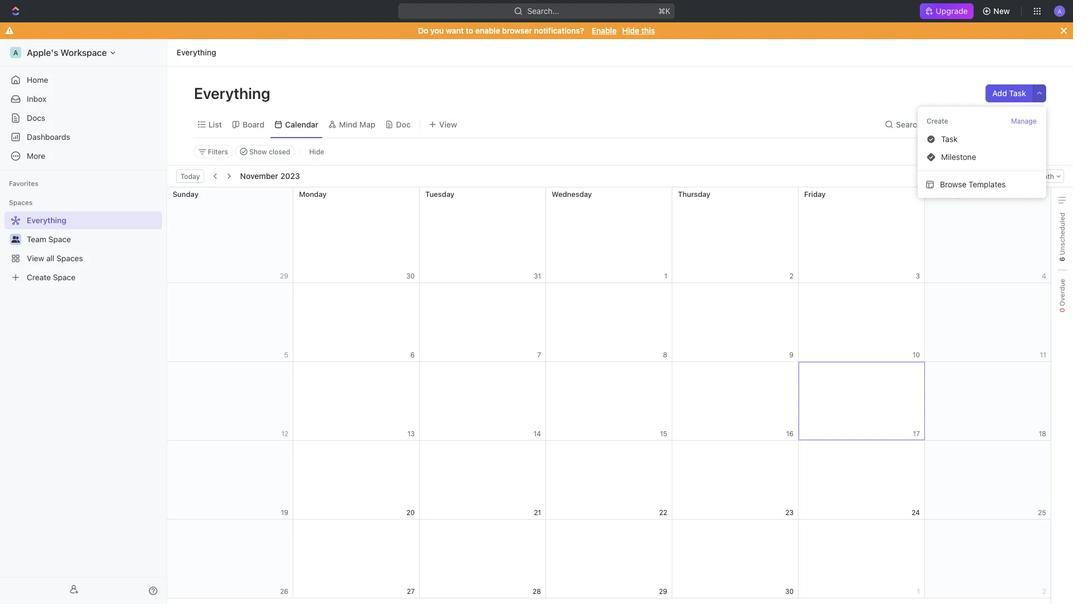 Task type: vqa. For each thing, say whether or not it's contained in the screenshot.
Search...
yes



Task type: describe. For each thing, give the bounding box(es) containing it.
browse templates
[[941, 180, 1007, 189]]

show closed button
[[235, 145, 295, 158]]

board
[[243, 120, 265, 129]]

tuesday
[[426, 190, 455, 198]]

hide inside button
[[309, 148, 324, 156]]

24
[[912, 509, 921, 517]]

calendar
[[285, 120, 319, 129]]

manage button
[[1011, 116, 1038, 126]]

search
[[897, 120, 922, 129]]

upgrade
[[937, 6, 969, 16]]

home link
[[4, 71, 162, 89]]

docs link
[[4, 109, 162, 127]]

sidebar navigation
[[0, 39, 167, 604]]

doc
[[396, 120, 411, 129]]

doc link
[[394, 117, 411, 132]]

upgrade link
[[921, 3, 974, 19]]

thursday
[[679, 190, 711, 198]]

30
[[786, 588, 794, 595]]

browse
[[941, 180, 967, 189]]

saturday
[[931, 190, 962, 198]]

22
[[660, 509, 668, 517]]

favorites
[[9, 180, 38, 187]]

add task
[[993, 89, 1027, 98]]

friday
[[805, 190, 826, 198]]

browser
[[503, 26, 533, 35]]

enable
[[592, 26, 617, 35]]

search...
[[528, 6, 560, 16]]

20
[[407, 509, 415, 517]]

everything link
[[174, 46, 219, 59]]

inbox
[[27, 94, 46, 103]]

map
[[360, 120, 376, 129]]

this
[[642, 26, 656, 35]]

today button
[[176, 169, 205, 183]]

Search tasks... text field
[[935, 143, 1047, 160]]

add task button
[[986, 84, 1034, 102]]

wednesday
[[552, 190, 592, 198]]

mind
[[339, 120, 358, 129]]

new button
[[979, 2, 1017, 20]]

show
[[249, 148, 267, 156]]

17
[[914, 430, 921, 438]]

1 row from the top
[[167, 187, 1052, 283]]

calendar link
[[283, 117, 319, 132]]

list
[[209, 120, 222, 129]]

inbox link
[[4, 90, 162, 108]]

add
[[993, 89, 1008, 98]]

1 vertical spatial everything
[[194, 84, 274, 102]]

spaces
[[9, 199, 33, 206]]

closed
[[269, 148, 290, 156]]

create
[[927, 117, 949, 125]]

dashboards link
[[4, 128, 162, 146]]

tree inside sidebar navigation
[[4, 211, 162, 286]]

docs
[[27, 113, 45, 122]]



Task type: locate. For each thing, give the bounding box(es) containing it.
grid
[[167, 187, 1052, 604]]

customize
[[979, 120, 1018, 129]]

row containing 26
[[167, 520, 1052, 599]]

manage
[[1012, 117, 1038, 125]]

hide left the 'this'
[[623, 26, 640, 35]]

show closed
[[249, 148, 290, 156]]

mind map
[[339, 120, 376, 129]]

1 horizontal spatial hide
[[623, 26, 640, 35]]

want
[[446, 26, 464, 35]]

task
[[1010, 89, 1027, 98], [942, 135, 958, 144]]

row containing 17
[[167, 362, 1052, 441]]

23
[[786, 509, 794, 517]]

board link
[[241, 117, 265, 132]]

search button
[[882, 117, 926, 132]]

29
[[660, 588, 668, 595]]

hide down calendar
[[309, 148, 324, 156]]

⌘k
[[659, 6, 671, 16]]

task button
[[923, 130, 1043, 148]]

hide button
[[928, 117, 962, 132]]

0 horizontal spatial hide
[[309, 148, 324, 156]]

28
[[533, 588, 541, 595]]

1 vertical spatial task
[[942, 135, 958, 144]]

list link
[[206, 117, 222, 132]]

19
[[281, 509, 289, 517]]

5 row from the top
[[167, 520, 1052, 599]]

2 horizontal spatial hide
[[942, 120, 959, 129]]

task inside 'button'
[[942, 135, 958, 144]]

row containing 19
[[167, 441, 1052, 520]]

unscheduled
[[1059, 213, 1067, 257]]

row
[[167, 187, 1052, 283], [167, 283, 1052, 362], [167, 362, 1052, 441], [167, 441, 1052, 520], [167, 520, 1052, 599]]

18
[[1040, 430, 1047, 438]]

browse templates button
[[923, 176, 1043, 194]]

task down hide dropdown button
[[942, 135, 958, 144]]

0 vertical spatial hide
[[623, 26, 640, 35]]

hide up milestone
[[942, 120, 959, 129]]

task right add
[[1010, 89, 1027, 98]]

0
[[1059, 308, 1067, 313]]

customize button
[[964, 117, 1021, 132]]

1 vertical spatial hide
[[942, 120, 959, 129]]

everything inside everything link
[[177, 48, 216, 57]]

21
[[534, 509, 541, 517]]

today
[[181, 172, 200, 180]]

home
[[27, 75, 48, 84]]

favorites button
[[4, 177, 43, 190]]

do you want to enable browser notifications? enable hide this
[[418, 26, 656, 35]]

to
[[466, 26, 474, 35]]

mind map link
[[337, 117, 376, 132]]

6
[[1059, 257, 1067, 261]]

hide inside dropdown button
[[942, 120, 959, 129]]

sunday
[[173, 190, 199, 198]]

monday
[[299, 190, 327, 198]]

4 row from the top
[[167, 441, 1052, 520]]

overdue
[[1059, 279, 1067, 308]]

1 horizontal spatial task
[[1010, 89, 1027, 98]]

0 vertical spatial task
[[1010, 89, 1027, 98]]

0 vertical spatial everything
[[177, 48, 216, 57]]

milestone
[[942, 152, 977, 162]]

milestone button
[[923, 148, 1043, 166]]

hide button
[[305, 145, 329, 158]]

2 row from the top
[[167, 283, 1052, 362]]

templates
[[969, 180, 1007, 189]]

new
[[994, 6, 1011, 16]]

grid containing sunday
[[167, 187, 1052, 604]]

hide
[[623, 26, 640, 35], [942, 120, 959, 129], [309, 148, 324, 156]]

notifications?
[[535, 26, 585, 35]]

everything
[[177, 48, 216, 57], [194, 84, 274, 102]]

0 horizontal spatial task
[[942, 135, 958, 144]]

you
[[431, 26, 444, 35]]

enable
[[476, 26, 500, 35]]

do
[[418, 26, 429, 35]]

25
[[1039, 509, 1047, 517]]

2 vertical spatial hide
[[309, 148, 324, 156]]

task inside 'button'
[[1010, 89, 1027, 98]]

27
[[407, 588, 415, 595]]

3 row from the top
[[167, 362, 1052, 441]]

dashboards
[[27, 132, 70, 142]]

tree
[[4, 211, 162, 286]]

26
[[280, 588, 289, 595]]



